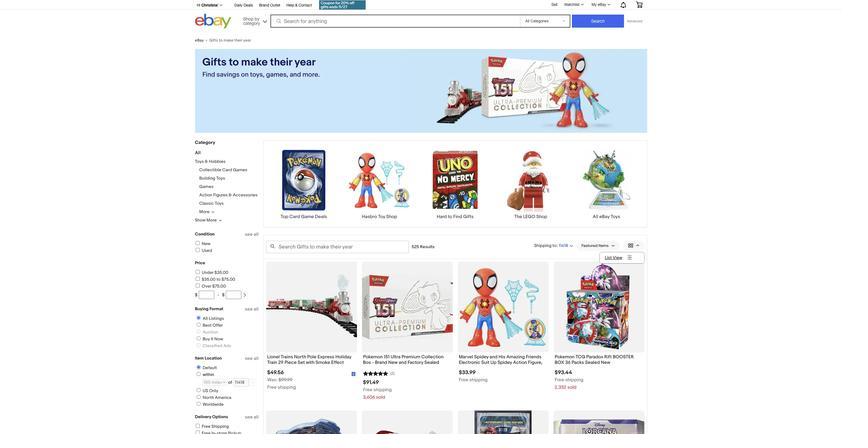 Task type: describe. For each thing, give the bounding box(es) containing it.
hasbro
[[362, 214, 377, 220]]

shipping for $33.99
[[470, 377, 488, 383]]

submit price range image
[[243, 293, 247, 297]]

shop by category
[[243, 16, 260, 26]]

rift
[[605, 354, 612, 360]]

under
[[202, 270, 214, 275]]

find inside gifts to make their year find savings on toys, games, and more.
[[202, 71, 215, 79]]

over $75.00
[[202, 284, 226, 289]]

29
[[278, 360, 284, 366]]

top
[[281, 214, 288, 220]]

$91.49
[[363, 380, 379, 386]]

$49.56
[[267, 370, 284, 376]]

auction link
[[194, 330, 219, 335]]

3,606
[[363, 394, 375, 400]]

within radio
[[197, 372, 201, 376]]

paradox
[[587, 354, 604, 360]]

2023 topps chrome update series baseball factory sealed hobby box image
[[475, 411, 532, 434]]

gifts to make their year find savings on toys, games, and more.
[[202, 56, 320, 79]]

deals inside daily deals link
[[244, 3, 253, 7]]

0 vertical spatial $35.00
[[215, 270, 228, 275]]

to for gifts to make their year find savings on toys, games, and more.
[[229, 56, 239, 69]]

1 vertical spatial north
[[203, 395, 214, 400]]

delivery options
[[195, 414, 228, 420]]

year for gifts to make their year
[[243, 38, 251, 43]]

smoke
[[316, 360, 330, 366]]

holiday
[[336, 354, 352, 360]]

Used checkbox
[[196, 248, 200, 252]]

Best Offer radio
[[197, 323, 201, 327]]

marvel spidey and his amazing friends electronic suit up spidey action figure, link
[[459, 354, 548, 367]]

free shipping link
[[195, 424, 229, 429]]

ultra
[[391, 354, 401, 360]]

shop for the lego shop
[[537, 214, 547, 220]]

ebay for all ebay toys
[[600, 214, 610, 220]]

shipping for $93.44
[[565, 377, 584, 383]]

beyblade burst pro series evo elite champions pro set image
[[266, 411, 357, 434]]

collection
[[422, 354, 444, 360]]

accessories
[[233, 192, 258, 198]]

& inside collectible card games building toys games action figures & accessories classic toys
[[229, 192, 232, 198]]

deals inside the top card game deals link
[[315, 214, 327, 220]]

used
[[202, 248, 212, 253]]

see all button for condition
[[245, 231, 259, 237]]

$35.00 to $75.00
[[202, 277, 235, 282]]

the
[[515, 214, 522, 220]]

Auction radio
[[197, 330, 201, 334]]

collectible card games building toys games action figures & accessories classic toys
[[199, 167, 258, 206]]

gifts to make their year
[[209, 38, 251, 43]]

& for contact
[[295, 3, 298, 7]]

default
[[203, 365, 217, 370]]

gifts for gifts to make their year find savings on toys, games, and more.
[[202, 56, 227, 69]]

shipping inside the shipping to : 11418
[[534, 243, 552, 248]]

find inside 'link'
[[453, 214, 462, 220]]

shop by category button
[[240, 14, 268, 27]]

with
[[306, 360, 315, 366]]

to for shipping to : 11418
[[553, 243, 557, 248]]

Default radio
[[197, 365, 201, 369]]

new inside pokemon 151 ultra premium collection box - brand new and factory sealed
[[388, 360, 398, 366]]

used link
[[195, 248, 212, 253]]

marvel spidey and his amazing friends electronic suit up spidey action figure, image
[[458, 262, 549, 352]]

free inside was: $99.99 free shipping
[[267, 385, 277, 390]]

electronic
[[459, 360, 481, 366]]

brand outlet link
[[259, 2, 280, 9]]

featured
[[582, 243, 598, 248]]

$93.44 free shipping 2,332 sold
[[555, 370, 584, 390]]

building
[[199, 176, 215, 181]]

see all for condition
[[245, 231, 259, 237]]

lionel trains north pole express holiday train 29 piece set with smoke effect image
[[266, 262, 357, 352]]

top card game deals link
[[266, 148, 342, 220]]

worldwide link
[[194, 402, 225, 407]]

0 vertical spatial $75.00
[[222, 277, 235, 282]]

shop for hasbro toy shop
[[386, 214, 397, 220]]

on
[[241, 71, 249, 79]]

advanced link
[[624, 15, 646, 27]]

$35.00 to $75.00 link
[[195, 277, 235, 282]]

all for buying format
[[254, 306, 259, 312]]

advanced
[[627, 19, 643, 23]]

my
[[592, 2, 597, 7]]

gifts inside 'link'
[[463, 214, 474, 220]]

pokemon tcg paradox rift booster box 36 packs sealed new image
[[566, 262, 632, 352]]

all for condition
[[254, 231, 259, 237]]

north america link
[[194, 395, 233, 400]]

hi
[[197, 3, 200, 7]]

see all button for delivery options
[[245, 414, 259, 420]]

and inside gifts to make their year find savings on toys, games, and more.
[[290, 71, 301, 79]]

go image
[[250, 380, 255, 385]]

game
[[301, 214, 314, 220]]

buy it now link
[[194, 336, 225, 342]]

north inside lionel trains north pole express holiday train 29 piece set with smoke effect
[[294, 354, 306, 360]]

brand inside account navigation
[[259, 3, 269, 7]]

the lego shop link
[[493, 148, 569, 220]]

all for all ebay toys
[[593, 214, 599, 220]]

amazing
[[507, 354, 525, 360]]

ebay for my ebay
[[598, 2, 606, 7]]

to for $35.00 to $75.00
[[217, 277, 221, 282]]

north america
[[203, 395, 231, 400]]

see for item location
[[245, 356, 253, 361]]

see all button for buying format
[[245, 306, 259, 312]]

ads
[[223, 343, 231, 348]]

sold for $93.44
[[568, 385, 577, 390]]

show more button
[[195, 218, 222, 223]]

list containing top card game deals
[[264, 148, 647, 227]]

sell link
[[549, 2, 561, 7]]

free for $91.49
[[363, 387, 373, 393]]

us
[[203, 388, 208, 393]]

price
[[195, 260, 205, 266]]

buying format
[[195, 306, 223, 312]]

action inside marvel spidey and his amazing friends electronic suit up spidey action figure,
[[513, 360, 527, 366]]

watchlist link
[[561, 1, 587, 8]]

games link
[[199, 184, 214, 189]]

figure,
[[528, 360, 543, 366]]

to for hard to find gifts
[[448, 214, 452, 220]]

box
[[363, 360, 371, 366]]

hard to find gifts link
[[418, 148, 493, 220]]

US Only radio
[[197, 388, 201, 392]]

Classified Ads radio
[[197, 343, 201, 347]]

card for collectible
[[222, 167, 232, 173]]

(2)
[[391, 371, 395, 376]]

daily deals link
[[235, 2, 253, 9]]

$ for minimum value text box
[[195, 292, 198, 298]]

was:
[[267, 377, 278, 383]]

all for all
[[195, 150, 201, 156]]

Worldwide radio
[[197, 402, 201, 406]]

New checkbox
[[196, 241, 200, 245]]

525 results
[[412, 244, 435, 249]]

condition
[[195, 231, 215, 237]]

1 vertical spatial shipping
[[212, 424, 229, 429]]

default link
[[194, 365, 218, 370]]

classic
[[199, 201, 214, 206]]

item location
[[195, 356, 222, 361]]

list view link
[[600, 252, 644, 263]]

Maximum Value text field
[[226, 291, 242, 299]]

funko pop! jack & sally (diamond) 2-pack disney the nightmare before christmas image
[[362, 411, 453, 434]]

pole
[[307, 354, 317, 360]]

see all for item location
[[245, 356, 259, 361]]

their for gifts to make their year
[[234, 38, 242, 43]]

was: $99.99 free shipping
[[267, 377, 296, 390]]

Minimum Value text field
[[199, 291, 214, 299]]



Task type: locate. For each thing, give the bounding box(es) containing it.
tcg
[[576, 354, 586, 360]]

2 horizontal spatial and
[[490, 354, 498, 360]]

see for buying format
[[245, 306, 253, 312]]

shop right toy in the left of the page
[[386, 214, 397, 220]]

$35.00 to $75.00 checkbox
[[196, 277, 200, 281]]

card down the hobbies
[[222, 167, 232, 173]]

shipping down $33.99
[[470, 377, 488, 383]]

free shipping
[[202, 424, 229, 429]]

0 horizontal spatial -
[[217, 292, 219, 298]]

:
[[557, 243, 558, 248]]

2 all from the top
[[254, 306, 259, 312]]

results
[[420, 244, 435, 249]]

1 vertical spatial ebay
[[195, 38, 204, 43]]

0 horizontal spatial north
[[203, 395, 214, 400]]

new
[[202, 241, 211, 246], [388, 360, 398, 366], [601, 360, 611, 366]]

disney lorcana chapter 2 disney 100 gift set preorder confirmed order image
[[554, 420, 645, 434]]

0 vertical spatial make
[[224, 38, 233, 43]]

pokemon left tcg
[[555, 354, 575, 360]]

lego
[[523, 214, 536, 220]]

1 horizontal spatial -
[[372, 360, 374, 366]]

1 vertical spatial gifts
[[202, 56, 227, 69]]

list
[[605, 255, 612, 260]]

sold inside $93.44 free shipping 2,332 sold
[[568, 385, 577, 390]]

2 horizontal spatial new
[[601, 360, 611, 366]]

shop left by on the left
[[243, 16, 254, 21]]

packs
[[572, 360, 584, 366]]

games down building
[[199, 184, 214, 189]]

by
[[255, 16, 260, 21]]

0 vertical spatial card
[[222, 167, 232, 173]]

year
[[243, 38, 251, 43], [295, 56, 316, 69]]

0 horizontal spatial spidey
[[474, 354, 489, 360]]

and left more.
[[290, 71, 301, 79]]

2 vertical spatial &
[[229, 192, 232, 198]]

1 horizontal spatial sold
[[568, 385, 577, 390]]

card inside collectible card games building toys games action figures & accessories classic toys
[[222, 167, 232, 173]]

0 vertical spatial &
[[295, 3, 298, 7]]

new link
[[195, 241, 211, 246]]

1 vertical spatial all
[[593, 214, 599, 220]]

2 see all from the top
[[245, 306, 259, 312]]

0 vertical spatial north
[[294, 354, 306, 360]]

- right box
[[372, 360, 374, 366]]

0 horizontal spatial sealed
[[425, 360, 439, 366]]

free right free shipping option
[[202, 424, 211, 429]]

0 vertical spatial more
[[199, 209, 210, 214]]

1 horizontal spatial spidey
[[498, 360, 512, 366]]

year down category
[[243, 38, 251, 43]]

all right 'all listings' radio
[[203, 316, 208, 321]]

your shopping cart image
[[636, 2, 643, 8]]

all up featured items
[[593, 214, 599, 220]]

free inside $93.44 free shipping 2,332 sold
[[555, 377, 564, 383]]

-
[[217, 292, 219, 298], [372, 360, 374, 366]]

america
[[215, 395, 231, 400]]

& for hobbies
[[205, 159, 208, 164]]

Enter your search keyword text field
[[266, 241, 409, 253]]

all down category
[[195, 150, 201, 156]]

games up accessories
[[233, 167, 247, 173]]

3 see all from the top
[[245, 356, 259, 361]]

&
[[295, 3, 298, 7], [205, 159, 208, 164], [229, 192, 232, 198]]

new inside pokemon tcg paradox rift booster box 36 packs sealed new
[[601, 360, 611, 366]]

$ down over $75.00 option
[[195, 292, 198, 298]]

their up games,
[[270, 56, 292, 69]]

us only
[[203, 388, 218, 393]]

pokemon for 36
[[555, 354, 575, 360]]

3 all from the top
[[254, 356, 259, 361]]

- inside pokemon 151 ultra premium collection box - brand new and factory sealed
[[372, 360, 374, 366]]

$ left maximum value text box
[[222, 292, 225, 298]]

figures
[[213, 192, 228, 198]]

North America radio
[[197, 395, 201, 399]]

shop inside the lego shop link
[[537, 214, 547, 220]]

free up "2,332"
[[555, 377, 564, 383]]

toys
[[195, 159, 204, 164], [216, 176, 225, 181], [215, 201, 224, 206], [611, 214, 620, 220]]

and left factory
[[399, 360, 407, 366]]

0 horizontal spatial all
[[195, 150, 201, 156]]

card right 'top'
[[290, 214, 300, 220]]

shop inside hasbro toy shop link
[[386, 214, 397, 220]]

more down more button
[[207, 218, 217, 223]]

1 $ from the left
[[195, 292, 198, 298]]

& right figures
[[229, 192, 232, 198]]

1 horizontal spatial north
[[294, 354, 306, 360]]

0 vertical spatial deals
[[244, 3, 253, 7]]

0 vertical spatial action
[[199, 192, 212, 198]]

free inside $91.49 free shipping 3,606 sold
[[363, 387, 373, 393]]

buying
[[195, 306, 209, 312]]

$75.00 down under $35.00 at the bottom of page
[[222, 277, 235, 282]]

none submit inside shop by category 'banner'
[[572, 15, 624, 28]]

new up (2)
[[388, 360, 398, 366]]

more button
[[199, 209, 215, 214]]

1 horizontal spatial brand
[[375, 360, 387, 366]]

pokemon inside pokemon 151 ultra premium collection box - brand new and factory sealed
[[363, 354, 383, 360]]

pokemon
[[363, 354, 383, 360], [555, 354, 575, 360]]

2 $ from the left
[[222, 292, 225, 298]]

year up more.
[[295, 56, 316, 69]]

all ebay toys
[[593, 214, 620, 220]]

0 vertical spatial sold
[[568, 385, 577, 390]]

brand up the (2) "link"
[[375, 360, 387, 366]]

5 out of 5 stars image
[[363, 370, 388, 376]]

new up used
[[202, 241, 211, 246]]

see all button for item location
[[245, 356, 259, 361]]

free for $33.99
[[459, 377, 469, 383]]

0 vertical spatial games
[[233, 167, 247, 173]]

free for $93.44
[[555, 377, 564, 383]]

1 vertical spatial deals
[[315, 214, 327, 220]]

toys & hobbies link
[[195, 159, 226, 164]]

shipping inside was: $99.99 free shipping
[[278, 385, 296, 390]]

[object undefined] image
[[351, 371, 356, 376], [351, 372, 356, 376]]

hard
[[437, 214, 447, 220]]

sold right 3,606
[[376, 394, 385, 400]]

1 horizontal spatial shipping
[[534, 243, 552, 248]]

all for item location
[[254, 356, 259, 361]]

pokemon 151 ultra premium collection box - brand new and factory sealed image
[[362, 262, 453, 352]]

1 horizontal spatial their
[[270, 56, 292, 69]]

Search for anything text field
[[272, 15, 519, 27]]

sealed right factory
[[425, 360, 439, 366]]

shipping down $93.44
[[565, 377, 584, 383]]

action
[[199, 192, 212, 198], [513, 360, 527, 366]]

brand outlet
[[259, 3, 280, 7]]

auction
[[203, 330, 218, 335]]

2 horizontal spatial all
[[593, 214, 599, 220]]

1 horizontal spatial deals
[[315, 214, 327, 220]]

to for gifts to make their year
[[219, 38, 223, 43]]

lionel trains north pole express holiday train 29 piece set with smoke effect
[[267, 354, 352, 366]]

to
[[219, 38, 223, 43], [229, 56, 239, 69], [448, 214, 452, 220], [553, 243, 557, 248], [217, 277, 221, 282]]

shipping inside $93.44 free shipping 2,332 sold
[[565, 377, 584, 383]]

0 horizontal spatial brand
[[259, 3, 269, 7]]

& inside account navigation
[[295, 3, 298, 7]]

1 vertical spatial $35.00
[[202, 277, 216, 282]]

to up 'savings'
[[229, 56, 239, 69]]

$35.00 up $35.00 to $75.00
[[215, 270, 228, 275]]

1 all from the top
[[254, 231, 259, 237]]

1 see all from the top
[[245, 231, 259, 237]]

action inside collectible card games building toys games action figures & accessories classic toys
[[199, 192, 212, 198]]

hi christina !
[[197, 3, 218, 7]]

1 horizontal spatial and
[[399, 360, 407, 366]]

deals right the game in the left of the page
[[315, 214, 327, 220]]

shipping left :
[[534, 243, 552, 248]]

classic toys link
[[199, 201, 224, 206]]

action down games link
[[199, 192, 212, 198]]

1 sealed from the left
[[425, 360, 439, 366]]

1 vertical spatial action
[[513, 360, 527, 366]]

contact
[[299, 3, 312, 7]]

1 horizontal spatial find
[[453, 214, 462, 220]]

to inside gifts to make their year find savings on toys, games, and more.
[[229, 56, 239, 69]]

Under $35.00 checkbox
[[196, 270, 200, 274]]

shipping for $91.49
[[374, 387, 392, 393]]

$35.00 down under
[[202, 277, 216, 282]]

0 vertical spatial ebay
[[598, 2, 606, 7]]

action left figure,
[[513, 360, 527, 366]]

hasbro toy shop
[[362, 214, 397, 220]]

0 vertical spatial all
[[195, 150, 201, 156]]

0 vertical spatial find
[[202, 71, 215, 79]]

1 see from the top
[[245, 231, 253, 237]]

their
[[234, 38, 242, 43], [270, 56, 292, 69]]

ebay inside all ebay toys link
[[600, 214, 610, 220]]

3 see from the top
[[245, 356, 253, 361]]

4 see from the top
[[245, 414, 253, 420]]

free down was:
[[267, 385, 277, 390]]

free inside $33.99 free shipping
[[459, 377, 469, 383]]

2 vertical spatial all
[[203, 316, 208, 321]]

0 vertical spatial shipping
[[534, 243, 552, 248]]

0 horizontal spatial shop
[[243, 16, 254, 21]]

trains
[[281, 354, 293, 360]]

and left his
[[490, 354, 498, 360]]

card for top
[[290, 214, 300, 220]]

all for delivery options
[[254, 414, 259, 420]]

view
[[613, 255, 623, 260]]

1 vertical spatial brand
[[375, 360, 387, 366]]

make up toys,
[[241, 56, 268, 69]]

pokemon tcg paradox rift booster box 36 packs sealed new
[[555, 354, 634, 366]]

to down under $35.00 at the bottom of page
[[217, 277, 221, 282]]

Over $75.00 checkbox
[[196, 284, 200, 288]]

sold inside $91.49 free shipping 3,606 sold
[[376, 394, 385, 400]]

deals right "daily"
[[244, 3, 253, 7]]

lionel
[[267, 354, 280, 360]]

free up 3,606
[[363, 387, 373, 393]]

see all for delivery options
[[245, 414, 259, 420]]

new left booster
[[601, 360, 611, 366]]

and inside marvel spidey and his amazing friends electronic suit up spidey action figure,
[[490, 354, 498, 360]]

1 vertical spatial $75.00
[[212, 284, 226, 289]]

piece
[[285, 360, 297, 366]]

1 pokemon from the left
[[363, 354, 383, 360]]

11418
[[559, 243, 568, 248]]

pokemon inside pokemon tcg paradox rift booster box 36 packs sealed new
[[555, 354, 575, 360]]

shipping inside $91.49 free shipping 3,606 sold
[[374, 387, 392, 393]]

view: gallery view image
[[628, 242, 640, 249]]

their down shop by category dropdown button
[[234, 38, 242, 43]]

2 horizontal spatial shop
[[537, 214, 547, 220]]

get an extra 20% off image
[[319, 0, 366, 10]]

north left pole
[[294, 354, 306, 360]]

their for gifts to make their year find savings on toys, games, and more.
[[270, 56, 292, 69]]

show more
[[195, 218, 217, 223]]

Buy It Now radio
[[197, 336, 201, 340]]

gifts for gifts to make their year
[[209, 38, 218, 43]]

see for condition
[[245, 231, 253, 237]]

$75.00
[[222, 277, 235, 282], [212, 284, 226, 289]]

year inside gifts to make their year find savings on toys, games, and more.
[[295, 56, 316, 69]]

delivery
[[195, 414, 211, 420]]

marvel spidey and his amazing friends electronic suit up spidey action figure,
[[459, 354, 543, 366]]

format
[[210, 306, 223, 312]]

2 [object undefined] image from the top
[[351, 372, 356, 376]]

location
[[205, 356, 222, 361]]

0 horizontal spatial games
[[199, 184, 214, 189]]

hobbies
[[209, 159, 226, 164]]

classified ads link
[[194, 343, 233, 348]]

sold for $91.49
[[376, 394, 385, 400]]

2 see all button from the top
[[245, 306, 259, 312]]

buy it now
[[203, 336, 223, 342]]

2 vertical spatial ebay
[[600, 214, 610, 220]]

the lego shop
[[515, 214, 547, 220]]

to inside the shipping to : 11418
[[553, 243, 557, 248]]

shipping inside $33.99 free shipping
[[470, 377, 488, 383]]

express
[[318, 354, 335, 360]]

north up worldwide link
[[203, 395, 214, 400]]

1 vertical spatial sold
[[376, 394, 385, 400]]

1 horizontal spatial games
[[233, 167, 247, 173]]

gifts inside gifts to make their year find savings on toys, games, and more.
[[202, 56, 227, 69]]

shipping down $91.49
[[374, 387, 392, 393]]

classified
[[203, 343, 223, 348]]

$93.44
[[555, 370, 573, 376]]

1 vertical spatial games
[[199, 184, 214, 189]]

0 vertical spatial brand
[[259, 3, 269, 7]]

1 see all button from the top
[[245, 231, 259, 237]]

all inside list
[[593, 214, 599, 220]]

1 horizontal spatial year
[[295, 56, 316, 69]]

year for gifts to make their year find savings on toys, games, and more.
[[295, 56, 316, 69]]

games,
[[266, 71, 288, 79]]

it
[[211, 336, 214, 342]]

and inside pokemon 151 ultra premium collection box - brand new and factory sealed
[[399, 360, 407, 366]]

3 see all button from the top
[[245, 356, 259, 361]]

2 see from the top
[[245, 306, 253, 312]]

11418 text field
[[233, 378, 249, 387]]

sold right "2,332"
[[568, 385, 577, 390]]

- down over $75.00
[[217, 292, 219, 298]]

shipping down $99.99 at bottom left
[[278, 385, 296, 390]]

list
[[264, 148, 647, 227]]

see for delivery options
[[245, 414, 253, 420]]

spidey right up
[[498, 360, 512, 366]]

$
[[195, 292, 198, 298], [222, 292, 225, 298]]

all ebay toys link
[[569, 148, 645, 220]]

2 horizontal spatial &
[[295, 3, 298, 7]]

1 [object undefined] image from the top
[[351, 371, 356, 376]]

and
[[290, 71, 301, 79], [490, 354, 498, 360], [399, 360, 407, 366]]

0 horizontal spatial pokemon
[[363, 354, 383, 360]]

4 see all from the top
[[245, 414, 259, 420]]

0 horizontal spatial action
[[199, 192, 212, 198]]

4 all from the top
[[254, 414, 259, 420]]

shop
[[243, 16, 254, 21], [386, 214, 397, 220], [537, 214, 547, 220]]

free down $33.99
[[459, 377, 469, 383]]

0 horizontal spatial deals
[[244, 3, 253, 7]]

my ebay link
[[589, 1, 613, 8]]

pokemon for -
[[363, 354, 383, 360]]

make inside gifts to make their year find savings on toys, games, and more.
[[241, 56, 268, 69]]

0 vertical spatial gifts
[[209, 38, 218, 43]]

listings
[[209, 316, 224, 321]]

sealed inside pokemon tcg paradox rift booster box 36 packs sealed new
[[585, 360, 600, 366]]

see all button
[[245, 231, 259, 237], [245, 306, 259, 312], [245, 356, 259, 361], [245, 414, 259, 420]]

brand left the outlet
[[259, 3, 269, 7]]

0 horizontal spatial make
[[224, 38, 233, 43]]

brand inside pokemon 151 ultra premium collection box - brand new and factory sealed
[[375, 360, 387, 366]]

help & contact
[[287, 3, 312, 7]]

all for all listings
[[203, 316, 208, 321]]

collectible
[[199, 167, 221, 173]]

shop inside shop by category
[[243, 16, 254, 21]]

help & contact link
[[287, 2, 312, 9]]

$ for maximum value text box
[[222, 292, 225, 298]]

1 horizontal spatial all
[[203, 316, 208, 321]]

0 horizontal spatial &
[[205, 159, 208, 164]]

1 horizontal spatial action
[[513, 360, 527, 366]]

Free Shipping checkbox
[[196, 424, 200, 428]]

0 horizontal spatial find
[[202, 71, 215, 79]]

1 vertical spatial find
[[453, 214, 462, 220]]

card
[[222, 167, 232, 173], [290, 214, 300, 220]]

2 pokemon from the left
[[555, 354, 575, 360]]

to right ebay link
[[219, 38, 223, 43]]

& up collectible
[[205, 159, 208, 164]]

ebay right my
[[598, 2, 606, 7]]

None submit
[[572, 15, 624, 28]]

2 vertical spatial gifts
[[463, 214, 474, 220]]

shipping to : 11418
[[534, 243, 568, 248]]

1 horizontal spatial &
[[229, 192, 232, 198]]

make for gifts to make their year
[[224, 38, 233, 43]]

All Listings radio
[[197, 316, 201, 320]]

offer
[[213, 323, 223, 328]]

watchlist
[[565, 2, 580, 7]]

sealed inside pokemon 151 ultra premium collection box - brand new and factory sealed
[[425, 360, 439, 366]]

!
[[217, 3, 218, 7]]

more up show more
[[199, 209, 210, 214]]

1 horizontal spatial pokemon
[[555, 354, 575, 360]]

0 horizontal spatial their
[[234, 38, 242, 43]]

Free In-store Pickup checkbox
[[196, 431, 200, 434]]

ebay inside 'my ebay' link
[[598, 2, 606, 7]]

to inside 'link'
[[448, 214, 452, 220]]

shipping down options
[[212, 424, 229, 429]]

1 vertical spatial make
[[241, 56, 268, 69]]

to left 11418
[[553, 243, 557, 248]]

0 horizontal spatial card
[[222, 167, 232, 173]]

$75.00 down $35.00 to $75.00
[[212, 284, 226, 289]]

0 vertical spatial year
[[243, 38, 251, 43]]

their inside gifts to make their year find savings on toys, games, and more.
[[270, 56, 292, 69]]

1 horizontal spatial $
[[222, 292, 225, 298]]

0 horizontal spatial shipping
[[212, 424, 229, 429]]

1 vertical spatial card
[[290, 214, 300, 220]]

to right hard
[[448, 214, 452, 220]]

& right help
[[295, 3, 298, 7]]

4 see all button from the top
[[245, 414, 259, 420]]

1 horizontal spatial shop
[[386, 214, 397, 220]]

shop right lego
[[537, 214, 547, 220]]

1 horizontal spatial sealed
[[585, 360, 600, 366]]

0 horizontal spatial sold
[[376, 394, 385, 400]]

ebay left gifts to make their year
[[195, 38, 204, 43]]

pokemon 151 ultra premium collection box - brand new and factory sealed link
[[363, 354, 452, 367]]

toys inside list
[[611, 214, 620, 220]]

find left 'savings'
[[202, 71, 215, 79]]

1 vertical spatial -
[[372, 360, 374, 366]]

0 horizontal spatial and
[[290, 71, 301, 79]]

savings
[[217, 71, 240, 79]]

spidey left up
[[474, 354, 489, 360]]

1 horizontal spatial card
[[290, 214, 300, 220]]

pokemon left 151
[[363, 354, 383, 360]]

ebay link
[[195, 38, 209, 43]]

0 horizontal spatial new
[[202, 241, 211, 246]]

account navigation
[[193, 0, 647, 11]]

0 vertical spatial their
[[234, 38, 242, 43]]

find right hard
[[453, 214, 462, 220]]

effect
[[331, 360, 344, 366]]

1 vertical spatial year
[[295, 56, 316, 69]]

1 vertical spatial &
[[205, 159, 208, 164]]

1 horizontal spatial new
[[388, 360, 398, 366]]

make right ebay link
[[224, 38, 233, 43]]

shop by category banner
[[193, 0, 647, 30]]

collectible card games link
[[199, 167, 247, 173]]

toys & hobbies
[[195, 159, 226, 164]]

1 vertical spatial their
[[270, 56, 292, 69]]

1 horizontal spatial make
[[241, 56, 268, 69]]

daily
[[235, 3, 243, 7]]

make for gifts to make their year find savings on toys, games, and more.
[[241, 56, 268, 69]]

ebay up the items
[[600, 214, 610, 220]]

see all for buying format
[[245, 306, 259, 312]]

$91.49 free shipping 3,606 sold
[[363, 380, 392, 400]]

1 vertical spatial more
[[207, 218, 217, 223]]

category
[[243, 21, 260, 26]]

0 vertical spatial -
[[217, 292, 219, 298]]

0 horizontal spatial year
[[243, 38, 251, 43]]

2 sealed from the left
[[585, 360, 600, 366]]

sealed right packs at bottom
[[585, 360, 600, 366]]

0 horizontal spatial $
[[195, 292, 198, 298]]



Task type: vqa. For each thing, say whether or not it's contained in the screenshot.
first all from the top
yes



